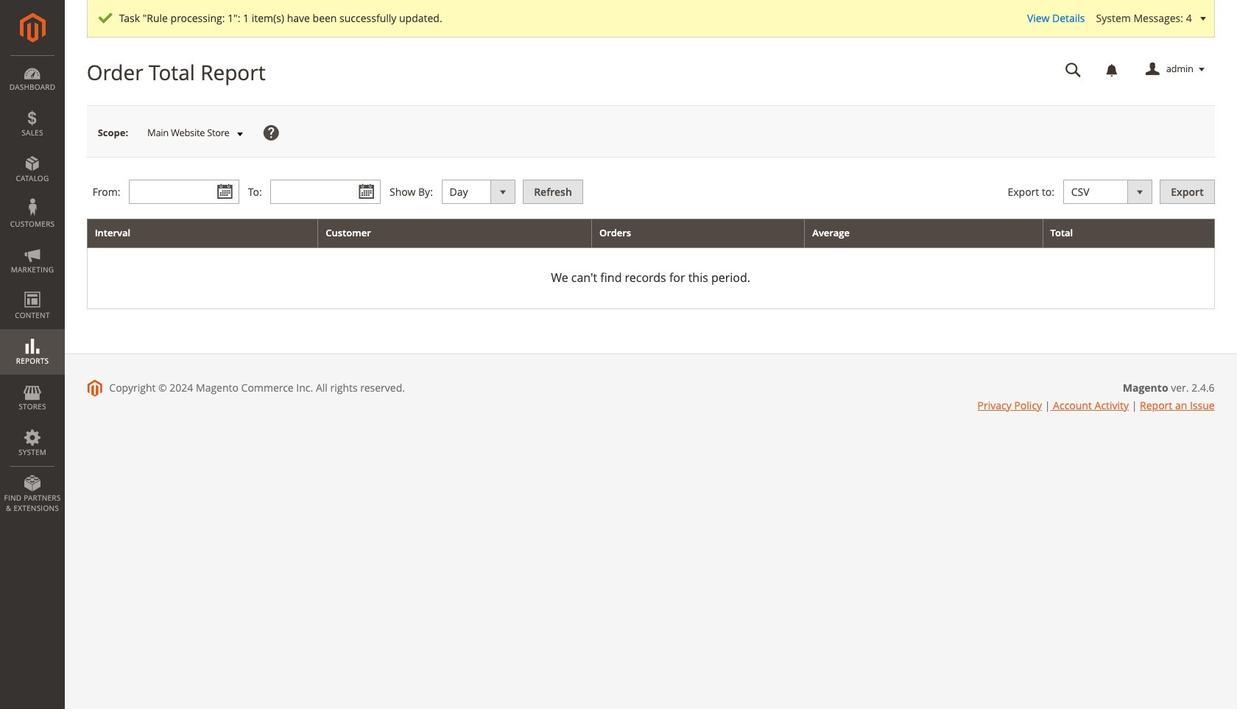 Task type: vqa. For each thing, say whether or not it's contained in the screenshot.
menu bar
yes



Task type: describe. For each thing, give the bounding box(es) containing it.
magento admin panel image
[[20, 13, 45, 43]]



Task type: locate. For each thing, give the bounding box(es) containing it.
menu bar
[[0, 55, 65, 521]]

None text field
[[1055, 57, 1092, 83], [129, 180, 240, 204], [1055, 57, 1092, 83], [129, 180, 240, 204]]

None text field
[[271, 180, 381, 204]]



